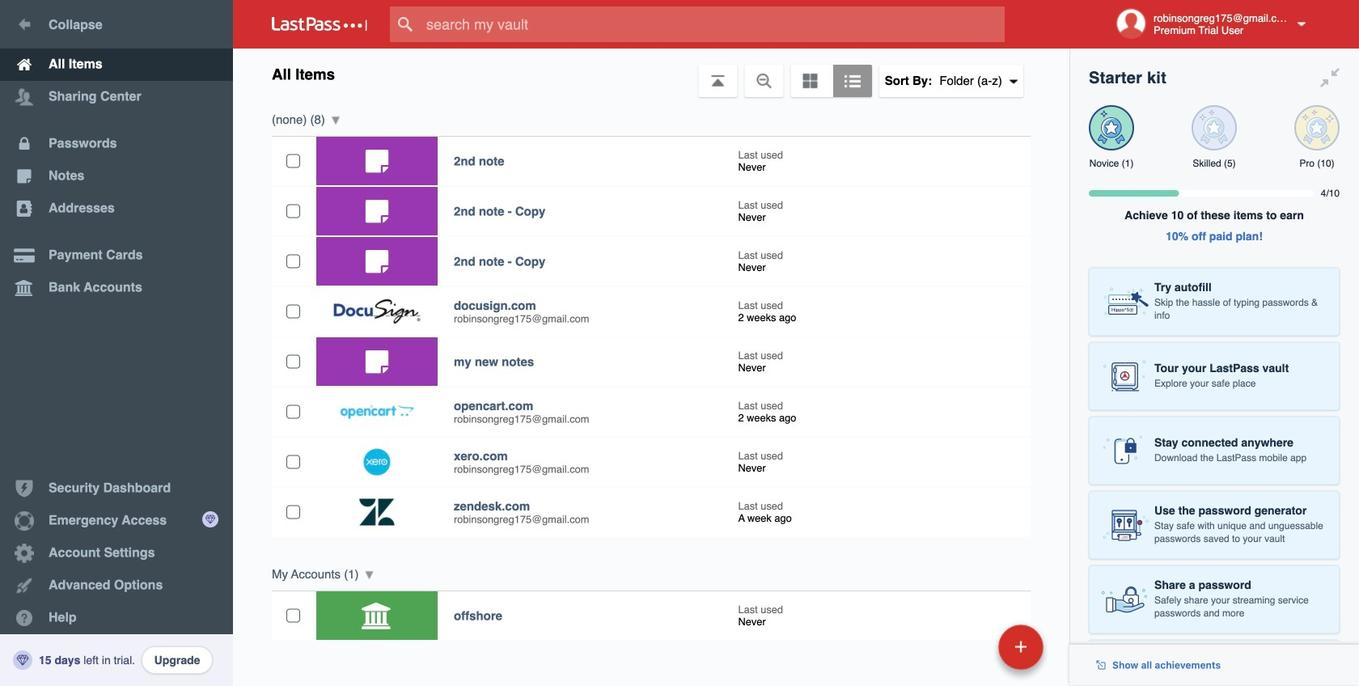 Task type: vqa. For each thing, say whether or not it's contained in the screenshot.
Vault options navigation
yes



Task type: locate. For each thing, give the bounding box(es) containing it.
lastpass image
[[272, 17, 367, 32]]

new item navigation
[[888, 620, 1054, 686]]

vault options navigation
[[233, 49, 1070, 97]]



Task type: describe. For each thing, give the bounding box(es) containing it.
search my vault text field
[[390, 6, 1037, 42]]

Search search field
[[390, 6, 1037, 42]]

new item element
[[888, 624, 1050, 670]]

main navigation navigation
[[0, 0, 233, 686]]



